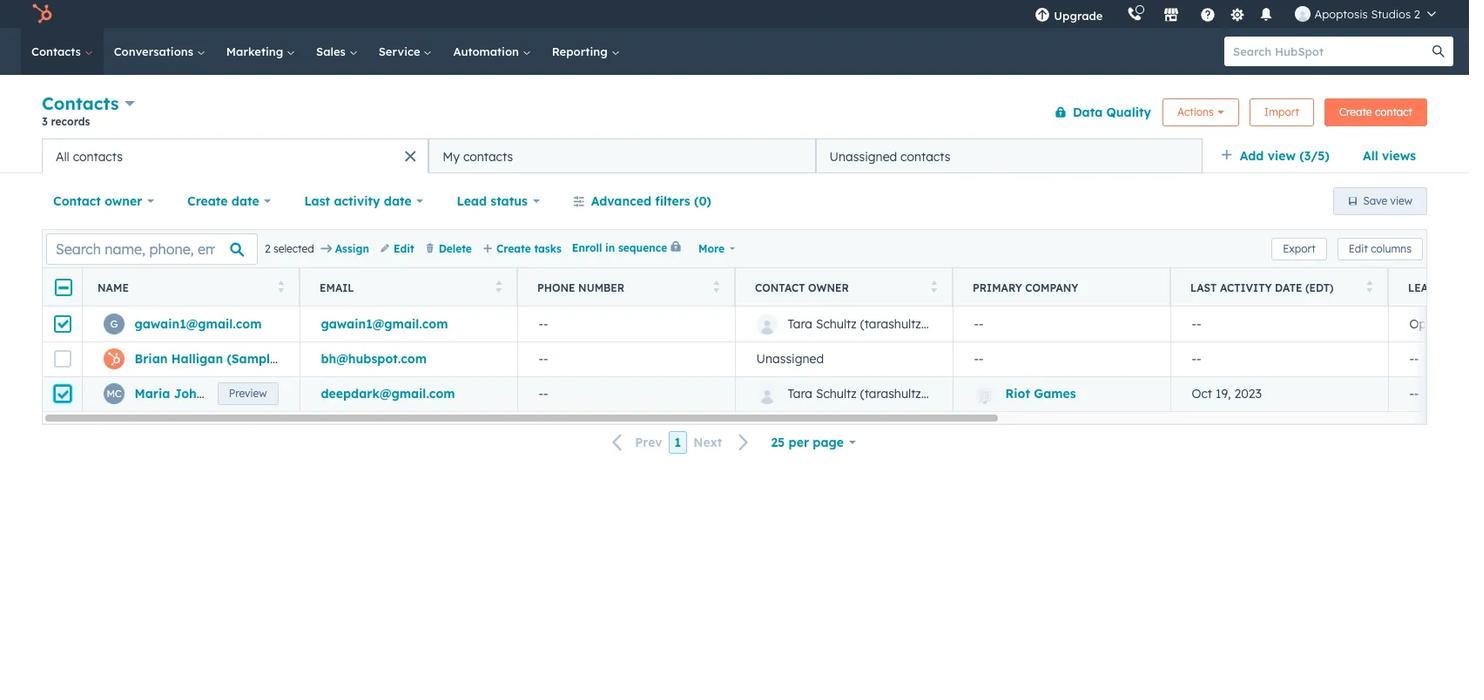 Task type: locate. For each thing, give the bounding box(es) containing it.
press to sort. image for fifth press to sort. element from the right
[[277, 280, 284, 292]]

25 per page button
[[760, 425, 868, 460]]

1 tara schultz (tarashultz49@gmail.com) button from the top
[[735, 307, 1012, 342]]

create for create date
[[187, 193, 228, 209]]

edit inside button
[[394, 242, 414, 255]]

0 horizontal spatial view
[[1268, 148, 1296, 164]]

1 horizontal spatial date
[[384, 193, 412, 209]]

1 vertical spatial schultz
[[816, 386, 857, 402]]

riot games
[[1006, 386, 1076, 402]]

2 tara schultz (tarashultz49@gmail.com) from the top
[[788, 386, 1012, 402]]

0 vertical spatial contacts
[[31, 44, 84, 58]]

1 horizontal spatial gawain1@gmail.com
[[321, 316, 448, 332]]

all inside all contacts button
[[56, 149, 69, 164]]

1 all from the left
[[1363, 148, 1379, 164]]

3 press to sort. image from the left
[[1367, 280, 1373, 292]]

last activity date button
[[293, 184, 435, 219]]

unassigned for unassigned contacts
[[830, 149, 898, 164]]

help button
[[1194, 0, 1224, 28]]

1 press to sort. element from the left
[[277, 280, 284, 295]]

tara up the per
[[788, 386, 813, 402]]

tara schultz (tarashultz49@gmail.com) for --
[[788, 316, 1012, 332]]

deepdark@gmail.com
[[321, 386, 455, 402]]

2 horizontal spatial contacts
[[901, 149, 951, 164]]

0 horizontal spatial all
[[56, 149, 69, 164]]

0 vertical spatial (tarashultz49@gmail.com)
[[861, 316, 1012, 332]]

view right 'save'
[[1391, 194, 1413, 207]]

contacts up records
[[42, 92, 119, 114]]

(sample for halligan
[[227, 351, 277, 367]]

press to sort. element
[[277, 280, 284, 295], [495, 280, 502, 295], [713, 280, 720, 295], [931, 280, 937, 295], [1367, 280, 1373, 295]]

status
[[491, 193, 528, 209]]

marketplaces image
[[1164, 8, 1180, 24]]

unassigned button
[[735, 342, 953, 376]]

last
[[304, 193, 330, 209], [1191, 281, 1217, 294]]

notifications image
[[1259, 8, 1275, 24]]

gawain1@gmail.com
[[135, 316, 262, 332], [321, 316, 448, 332]]

all contacts
[[56, 149, 123, 164]]

tara schultz (tarashultz49@gmail.com) up unassigned button
[[788, 316, 1012, 332]]

press to sort. image down edit columns button in the right top of the page
[[1367, 280, 1373, 292]]

email
[[320, 281, 354, 294]]

export button
[[1272, 237, 1327, 260]]

all down 3 records
[[56, 149, 69, 164]]

all left views
[[1363, 148, 1379, 164]]

press to sort. image for last activity date (edt)
[[1367, 280, 1373, 292]]

gawain1@gmail.com up bh@hubspot.com
[[321, 316, 448, 332]]

0 horizontal spatial owner
[[105, 193, 142, 209]]

1 tara schultz (tarashultz49@gmail.com) from the top
[[788, 316, 1012, 332]]

-- button for gawain1@gmail.com
[[518, 307, 735, 342]]

1 horizontal spatial gawain1@gmail.com link
[[321, 316, 448, 332]]

gawain1@gmail.com link inside button
[[321, 316, 448, 332]]

create inside button
[[1340, 105, 1373, 118]]

gawain1@gmail.com link
[[135, 316, 262, 332], [321, 316, 448, 332]]

0 vertical spatial (sample
[[227, 351, 277, 367]]

contacts down hubspot link
[[31, 44, 84, 58]]

contact) for maria johnson (sample contact)
[[283, 386, 336, 402]]

tara schultz (tarashultz49@gmail.com) button
[[735, 307, 1012, 342], [735, 376, 1012, 411]]

1 vertical spatial contacts
[[42, 92, 119, 114]]

lead for lead status
[[457, 193, 487, 209]]

1 gawain1@gmail.com link from the left
[[135, 316, 262, 332]]

2 tara from the top
[[788, 386, 813, 402]]

lead status
[[457, 193, 528, 209]]

owner up search name, phone, email addresses, or company search box
[[105, 193, 142, 209]]

2 press to sort. image from the left
[[713, 280, 720, 292]]

1 edit from the left
[[394, 242, 414, 255]]

0 vertical spatial 2
[[1415, 7, 1421, 21]]

johnson
[[174, 386, 226, 402]]

1 vertical spatial unassigned
[[757, 351, 824, 367]]

number
[[579, 281, 625, 294]]

3 contacts from the left
[[901, 149, 951, 164]]

(tarashultz49@gmail.com) for --
[[861, 316, 1012, 332]]

0 vertical spatial lead
[[457, 193, 487, 209]]

2 (tarashultz49@gmail.com) from the top
[[861, 386, 1012, 402]]

my contacts button
[[429, 139, 816, 173]]

0 vertical spatial contact
[[53, 193, 101, 209]]

2 left selected
[[265, 242, 271, 255]]

press to sort. image
[[277, 280, 284, 292], [931, 280, 937, 292]]

0 horizontal spatial unassigned
[[757, 351, 824, 367]]

contact)
[[281, 351, 333, 367], [283, 386, 336, 402]]

press to sort. image down create tasks button
[[495, 280, 502, 292]]

import button
[[1250, 98, 1315, 126]]

1 horizontal spatial create
[[497, 242, 531, 255]]

in
[[606, 242, 615, 255]]

0 horizontal spatial contacts
[[73, 149, 123, 164]]

contact owner up unassigned button
[[755, 281, 849, 294]]

all
[[1363, 148, 1379, 164], [56, 149, 69, 164]]

0 vertical spatial view
[[1268, 148, 1296, 164]]

press to sort. element left primary
[[931, 280, 937, 295]]

1 horizontal spatial last
[[1191, 281, 1217, 294]]

create left contact at the right of page
[[1340, 105, 1373, 118]]

1 horizontal spatial all
[[1363, 148, 1379, 164]]

1 vertical spatial tara schultz (tarashultz49@gmail.com)
[[788, 386, 1012, 402]]

(sample up the preview
[[227, 351, 277, 367]]

1 press to sort. image from the left
[[277, 280, 284, 292]]

0 vertical spatial schultz
[[816, 316, 857, 332]]

0 horizontal spatial contact
[[53, 193, 101, 209]]

primary company
[[973, 281, 1079, 294]]

2 gawain1@gmail.com from the left
[[321, 316, 448, 332]]

0 vertical spatial last
[[304, 193, 330, 209]]

1 horizontal spatial 2
[[1415, 7, 1421, 21]]

1 horizontal spatial press to sort. image
[[713, 280, 720, 292]]

menu containing apoptosis studios 2
[[1023, 0, 1449, 28]]

1 vertical spatial last
[[1191, 281, 1217, 294]]

view inside save view button
[[1391, 194, 1413, 207]]

0 vertical spatial tara schultz (tarashultz49@gmail.com)
[[788, 316, 1012, 332]]

unassigned
[[830, 149, 898, 164], [757, 351, 824, 367]]

press to sort. element down edit columns button in the right top of the page
[[1367, 280, 1373, 295]]

edit for edit columns
[[1349, 242, 1369, 255]]

0 horizontal spatial date
[[232, 193, 259, 209]]

press to sort. image down 2 selected in the left of the page
[[277, 280, 284, 292]]

2 press to sort. element from the left
[[495, 280, 502, 295]]

lead left the status
[[457, 193, 487, 209]]

preview
[[229, 387, 267, 400]]

2 right studios
[[1415, 7, 1421, 21]]

(edt)
[[1306, 281, 1334, 294]]

0 vertical spatial create
[[1340, 105, 1373, 118]]

press to sort. element down create tasks button
[[495, 280, 502, 295]]

1 vertical spatial 2
[[265, 242, 271, 255]]

edit inside button
[[1349, 242, 1369, 255]]

apoptosis
[[1315, 7, 1368, 21]]

hubspot link
[[21, 3, 65, 24]]

0 vertical spatial contact)
[[281, 351, 333, 367]]

1 horizontal spatial contact
[[755, 281, 805, 294]]

0 vertical spatial owner
[[105, 193, 142, 209]]

0 horizontal spatial create
[[187, 193, 228, 209]]

page
[[813, 435, 844, 450]]

riot
[[1006, 386, 1031, 402]]

all views link
[[1352, 139, 1428, 173]]

gawain1@gmail.com up halligan
[[135, 316, 262, 332]]

columns
[[1371, 242, 1412, 255]]

2 selected
[[265, 242, 314, 255]]

delete button
[[425, 241, 472, 257]]

open button
[[1389, 307, 1470, 342]]

tara for deepdark@gmail.com
[[788, 386, 813, 402]]

create contact button
[[1325, 98, 1428, 126]]

contact inside "popup button"
[[53, 193, 101, 209]]

advanced
[[591, 193, 652, 209]]

2 schultz from the top
[[816, 386, 857, 402]]

Search name, phone, email addresses, or company search field
[[46, 233, 258, 264]]

maria
[[135, 386, 170, 402]]

1 tara from the top
[[788, 316, 813, 332]]

contacts for my contacts
[[463, 149, 513, 164]]

all for all contacts
[[56, 149, 69, 164]]

tara up unassigned button
[[788, 316, 813, 332]]

create date
[[187, 193, 259, 209]]

1 horizontal spatial owner
[[809, 281, 849, 294]]

schultz up unassigned button
[[816, 316, 857, 332]]

tara schultz (tarashultz49@gmail.com) down unassigned button
[[788, 386, 1012, 402]]

(sample for johnson
[[229, 386, 280, 402]]

25 per page
[[771, 435, 844, 450]]

1 contacts from the left
[[73, 149, 123, 164]]

create contact
[[1340, 105, 1413, 118]]

lead inside popup button
[[457, 193, 487, 209]]

1 horizontal spatial press to sort. image
[[931, 280, 937, 292]]

0 vertical spatial tara
[[788, 316, 813, 332]]

0 vertical spatial unassigned
[[830, 149, 898, 164]]

3 press to sort. element from the left
[[713, 280, 720, 295]]

export
[[1283, 242, 1316, 255]]

view
[[1268, 148, 1296, 164], [1391, 194, 1413, 207]]

enroll
[[572, 242, 602, 255]]

press to sort. image left primary
[[931, 280, 937, 292]]

2 contacts from the left
[[463, 149, 513, 164]]

0 horizontal spatial press to sort. image
[[495, 280, 502, 292]]

deepdark@gmail.com button
[[300, 376, 518, 411]]

tara schultz (tarashultz49@gmail.com) button for oct
[[735, 376, 1012, 411]]

create down all contacts button
[[187, 193, 228, 209]]

0 horizontal spatial gawain1@gmail.com link
[[135, 316, 262, 332]]

view right add
[[1268, 148, 1296, 164]]

last activity date (edt)
[[1191, 281, 1334, 294]]

date down all contacts button
[[232, 193, 259, 209]]

1 vertical spatial contact)
[[283, 386, 336, 402]]

create
[[1340, 105, 1373, 118], [187, 193, 228, 209], [497, 242, 531, 255]]

0 vertical spatial tara schultz (tarashultz49@gmail.com) button
[[735, 307, 1012, 342]]

2 edit from the left
[[1349, 242, 1369, 255]]

name
[[98, 281, 129, 294]]

1 horizontal spatial edit
[[1349, 242, 1369, 255]]

save view
[[1364, 194, 1413, 207]]

create tasks button
[[483, 241, 562, 257]]

all views
[[1363, 148, 1417, 164]]

contact owner down the all contacts
[[53, 193, 142, 209]]

press to sort. element for contact owner
[[931, 280, 937, 295]]

2 gawain1@gmail.com link from the left
[[321, 316, 448, 332]]

contacts link
[[21, 28, 103, 75]]

1 horizontal spatial contacts
[[463, 149, 513, 164]]

0 horizontal spatial lead
[[457, 193, 487, 209]]

press to sort. image
[[495, 280, 502, 292], [713, 280, 720, 292], [1367, 280, 1373, 292]]

enroll in sequence button
[[572, 241, 688, 256]]

-- button for bh@hubspot.com
[[518, 342, 735, 376]]

add view (3/5)
[[1240, 148, 1330, 164]]

view inside add view (3/5) popup button
[[1268, 148, 1296, 164]]

0 horizontal spatial edit
[[394, 242, 414, 255]]

1 vertical spatial (tarashultz49@gmail.com)
[[861, 386, 1012, 402]]

4 press to sort. element from the left
[[931, 280, 937, 295]]

1 (tarashultz49@gmail.com) from the top
[[861, 316, 1012, 332]]

calling icon image
[[1128, 7, 1143, 23]]

0 horizontal spatial gawain1@gmail.com
[[135, 316, 262, 332]]

contacts
[[73, 149, 123, 164], [463, 149, 513, 164], [901, 149, 951, 164]]

date
[[232, 193, 259, 209], [384, 193, 412, 209]]

(sample
[[227, 351, 277, 367], [229, 386, 280, 402]]

activity
[[1220, 281, 1272, 294]]

1 vertical spatial tara schultz (tarashultz49@gmail.com) button
[[735, 376, 1012, 411]]

1 horizontal spatial unassigned
[[830, 149, 898, 164]]

0 horizontal spatial last
[[304, 193, 330, 209]]

views
[[1383, 148, 1417, 164]]

reporting link
[[542, 28, 630, 75]]

press to sort. element down 2 selected in the left of the page
[[277, 280, 284, 295]]

1 vertical spatial contact
[[755, 281, 805, 294]]

oct
[[1192, 386, 1213, 402]]

edit left the columns
[[1349, 242, 1369, 255]]

create left tasks
[[497, 242, 531, 255]]

1 vertical spatial create
[[187, 193, 228, 209]]

press to sort. element down more popup button
[[713, 280, 720, 295]]

date
[[1276, 281, 1303, 294]]

owner up unassigned button
[[809, 281, 849, 294]]

date right activity
[[384, 193, 412, 209]]

0 horizontal spatial contact owner
[[53, 193, 142, 209]]

1 schultz from the top
[[816, 316, 857, 332]]

1 vertical spatial (sample
[[229, 386, 280, 402]]

2 all from the left
[[56, 149, 69, 164]]

1 horizontal spatial view
[[1391, 194, 1413, 207]]

0 vertical spatial contact owner
[[53, 193, 142, 209]]

0 horizontal spatial press to sort. image
[[277, 280, 284, 292]]

2 press to sort. image from the left
[[931, 280, 937, 292]]

save
[[1364, 194, 1388, 207]]

menu
[[1023, 0, 1449, 28]]

(tarashultz49@gmail.com) for oct 19, 2023
[[861, 386, 1012, 402]]

gawain1@gmail.com link up halligan
[[135, 316, 262, 332]]

1 press to sort. image from the left
[[495, 280, 502, 292]]

settings link
[[1227, 5, 1249, 23]]

games
[[1034, 386, 1076, 402]]

2 date from the left
[[384, 193, 412, 209]]

tara schultz (tarashultz49@gmail.com) for oct 19, 2023
[[788, 386, 1012, 402]]

1 vertical spatial lead
[[1409, 281, 1437, 294]]

edit left the delete button
[[394, 242, 414, 255]]

import
[[1265, 105, 1300, 118]]

1 vertical spatial tara
[[788, 386, 813, 402]]

company
[[1026, 281, 1079, 294]]

create inside popup button
[[187, 193, 228, 209]]

2 vertical spatial create
[[497, 242, 531, 255]]

create inside button
[[497, 242, 531, 255]]

2 tara schultz (tarashultz49@gmail.com) button from the top
[[735, 376, 1012, 411]]

press to sort. image for phone number
[[713, 280, 720, 292]]

edit for edit
[[394, 242, 414, 255]]

contacts
[[31, 44, 84, 58], [42, 92, 119, 114]]

1 date from the left
[[232, 193, 259, 209]]

last inside popup button
[[304, 193, 330, 209]]

lead left statu
[[1409, 281, 1437, 294]]

1 vertical spatial view
[[1391, 194, 1413, 207]]

lead for lead statu
[[1409, 281, 1437, 294]]

gawain1@gmail.com link up bh@hubspot.com
[[321, 316, 448, 332]]

create date button
[[176, 184, 283, 219]]

press to sort. image for email
[[495, 280, 502, 292]]

edit button
[[380, 241, 414, 257]]

schultz down unassigned button
[[816, 386, 857, 402]]

5 press to sort. element from the left
[[1367, 280, 1373, 295]]

primary
[[973, 281, 1023, 294]]

(0)
[[694, 193, 712, 209]]

all inside all views link
[[1363, 148, 1379, 164]]

press to sort. image down more popup button
[[713, 280, 720, 292]]

phone
[[538, 281, 575, 294]]

2 horizontal spatial create
[[1340, 105, 1373, 118]]

2 horizontal spatial press to sort. image
[[1367, 280, 1373, 292]]

schultz for --
[[816, 316, 857, 332]]

(sample down brian halligan (sample contact) link
[[229, 386, 280, 402]]

1 vertical spatial contact owner
[[755, 281, 849, 294]]

1 horizontal spatial lead
[[1409, 281, 1437, 294]]



Task type: describe. For each thing, give the bounding box(es) containing it.
brian halligan (sample contact) link
[[135, 351, 333, 367]]

delete
[[439, 242, 472, 255]]

press to sort. element for phone number
[[713, 280, 720, 295]]

contacts button
[[42, 91, 135, 116]]

contact) for brian halligan (sample contact)
[[281, 351, 333, 367]]

tara schultz image
[[1296, 6, 1312, 22]]

contact
[[1376, 105, 1413, 118]]

automation link
[[443, 28, 542, 75]]

deepdark@gmail.com link
[[321, 386, 455, 402]]

3 records
[[42, 115, 90, 128]]

tasks
[[534, 242, 562, 255]]

assign button
[[321, 241, 369, 257]]

lead statu
[[1409, 281, 1470, 294]]

gawain1@gmail.com inside button
[[321, 316, 448, 332]]

halligan
[[171, 351, 223, 367]]

service link
[[368, 28, 443, 75]]

records
[[51, 115, 90, 128]]

2023
[[1235, 386, 1262, 402]]

edit columns
[[1349, 242, 1412, 255]]

marketplaces button
[[1154, 0, 1190, 28]]

studios
[[1372, 7, 1412, 21]]

data quality button
[[1044, 95, 1153, 129]]

open
[[1410, 316, 1441, 332]]

my
[[443, 149, 460, 164]]

create for create tasks
[[497, 242, 531, 255]]

brian
[[135, 351, 168, 367]]

assign
[[335, 242, 369, 255]]

add view (3/5) button
[[1210, 139, 1352, 173]]

prev button
[[602, 431, 669, 454]]

prev
[[635, 435, 663, 451]]

press to sort. image for contact owner's press to sort. element
[[931, 280, 937, 292]]

tara schultz (tarashultz49@gmail.com) button for -
[[735, 307, 1012, 342]]

unassigned for unassigned
[[757, 351, 824, 367]]

sales link
[[306, 28, 368, 75]]

data
[[1073, 104, 1103, 120]]

next button
[[688, 431, 760, 454]]

contacts for unassigned contacts
[[901, 149, 951, 164]]

pagination navigation
[[602, 431, 760, 454]]

filters
[[655, 193, 691, 209]]

oct 19, 2023
[[1192, 386, 1262, 402]]

search image
[[1433, 45, 1445, 58]]

contacts for all contacts
[[73, 149, 123, 164]]

schultz for oct 19, 2023
[[816, 386, 857, 402]]

Search HubSpot search field
[[1225, 37, 1438, 66]]

contact owner inside "popup button"
[[53, 193, 142, 209]]

apoptosis studios 2 button
[[1285, 0, 1447, 28]]

0 horizontal spatial 2
[[265, 242, 271, 255]]

all contacts button
[[42, 139, 429, 173]]

19,
[[1216, 386, 1232, 402]]

apoptosis studios 2
[[1315, 7, 1421, 21]]

more
[[699, 242, 725, 255]]

tara for gawain1@gmail.com
[[788, 316, 813, 332]]

automation
[[453, 44, 523, 58]]

actions
[[1178, 105, 1214, 118]]

advanced filters (0)
[[591, 193, 712, 209]]

quality
[[1107, 104, 1152, 120]]

gawain1@gmail.com button
[[300, 307, 518, 342]]

unassigned contacts button
[[816, 139, 1203, 173]]

notifications button
[[1252, 0, 1282, 28]]

primary company column header
[[953, 268, 1172, 307]]

view for save
[[1391, 194, 1413, 207]]

enroll in sequence
[[572, 242, 668, 255]]

sequence
[[618, 242, 668, 255]]

activity
[[334, 193, 380, 209]]

reporting
[[552, 44, 611, 58]]

maria johnson (sample contact) link
[[135, 386, 336, 402]]

bh@hubspot.com link
[[321, 351, 427, 367]]

my contacts
[[443, 149, 513, 164]]

25
[[771, 435, 785, 450]]

phone number
[[538, 281, 625, 294]]

search button
[[1424, 37, 1454, 66]]

press to sort. element for email
[[495, 280, 502, 295]]

contacts inside contacts link
[[31, 44, 84, 58]]

upgrade
[[1054, 9, 1103, 23]]

last for last activity date
[[304, 193, 330, 209]]

brian halligan (sample contact)
[[135, 351, 333, 367]]

contact owner button
[[42, 184, 166, 219]]

data quality
[[1073, 104, 1152, 120]]

marketing
[[226, 44, 287, 58]]

maria johnson (sample contact)
[[135, 386, 336, 402]]

more button
[[699, 239, 735, 258]]

settings image
[[1230, 7, 1246, 23]]

contacts inside contacts popup button
[[42, 92, 119, 114]]

upgrade image
[[1035, 8, 1051, 24]]

2 inside popup button
[[1415, 7, 1421, 21]]

unassigned contacts
[[830, 149, 951, 164]]

contacts banner
[[42, 89, 1428, 139]]

all for all views
[[1363, 148, 1379, 164]]

owner inside "popup button"
[[105, 193, 142, 209]]

1 horizontal spatial contact owner
[[755, 281, 849, 294]]

edit columns button
[[1338, 237, 1424, 260]]

conversations link
[[103, 28, 216, 75]]

riot games link
[[1006, 386, 1076, 402]]

1 gawain1@gmail.com from the left
[[135, 316, 262, 332]]

bh@hubspot.com button
[[300, 342, 518, 376]]

next
[[694, 435, 723, 451]]

(3/5)
[[1300, 148, 1330, 164]]

create tasks
[[497, 242, 562, 255]]

create for create contact
[[1340, 105, 1373, 118]]

preview button
[[218, 383, 278, 405]]

press to sort. element for last activity date (edt)
[[1367, 280, 1373, 295]]

service
[[379, 44, 424, 58]]

help image
[[1201, 8, 1217, 24]]

1
[[675, 435, 681, 450]]

3
[[42, 115, 48, 128]]

1 vertical spatial owner
[[809, 281, 849, 294]]

view for add
[[1268, 148, 1296, 164]]

last for last activity date (edt)
[[1191, 281, 1217, 294]]

conversations
[[114, 44, 197, 58]]

hubspot image
[[31, 3, 52, 24]]

-- button for deepdark@gmail.com
[[518, 376, 735, 411]]

per
[[789, 435, 809, 450]]



Task type: vqa. For each thing, say whether or not it's contained in the screenshot.
Last activity date's Last
yes



